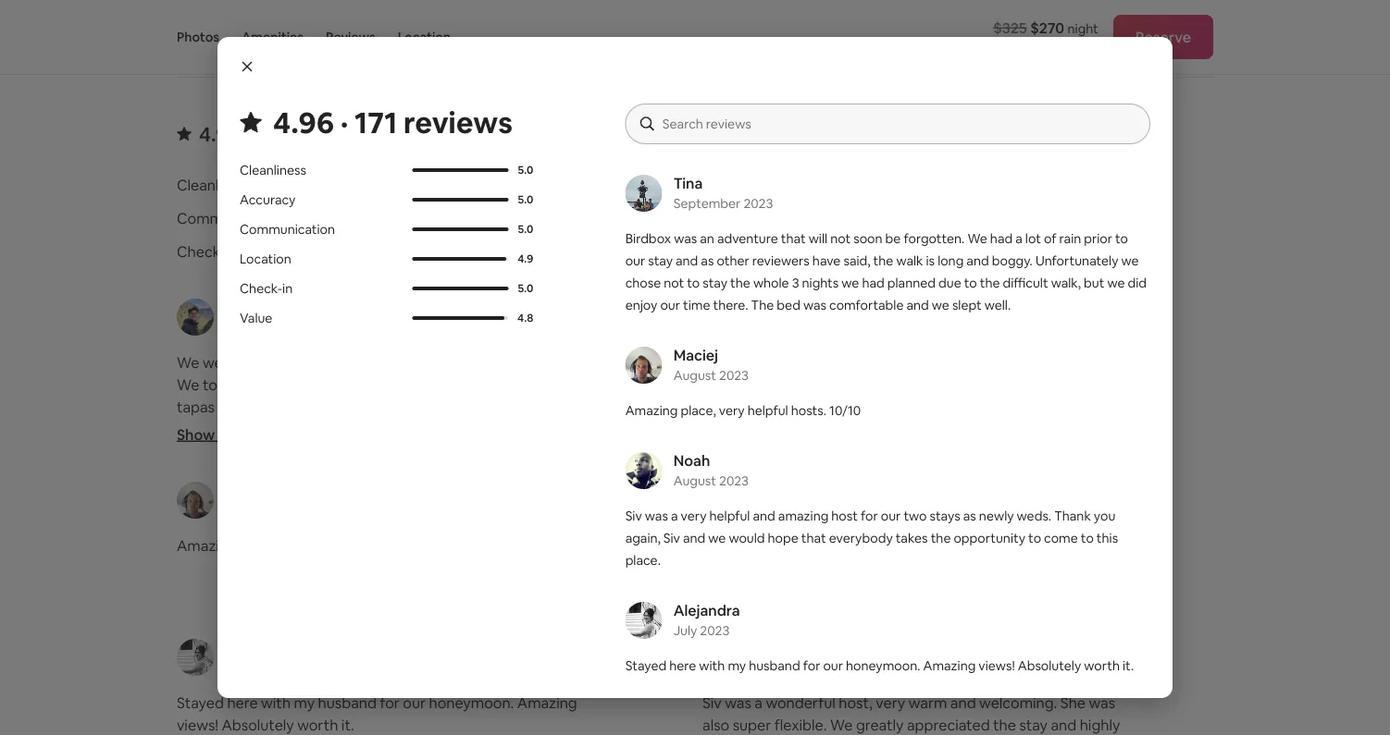 Task type: describe. For each thing, give the bounding box(es) containing it.
september
[[674, 195, 741, 212]]

3 inside 4.96 · 171 reviews dialog
[[792, 275, 799, 292]]

birdbox was an adventure that will not soon be forgotten. we had a lot of rain prior to our stay and as other reviewers have said, the walk is long and boggy. unfortunately we chose not to stay the whole 3 nights we had planned due to the difficult walk, but we did enjoy our time there. the bed was comfortable and we slept well. for leftmost noah image
[[626, 231, 1147, 314]]

can inside list
[[537, 420, 561, 439]]

$325 $270 night
[[993, 18, 1099, 37]]

2023 for alejandra
[[700, 623, 730, 640]]

5.0 for cleanliness
[[518, 163, 534, 177]]

will for leftmost noah image
[[809, 231, 828, 247]]

there. inside list
[[916, 442, 956, 461]]

0 horizontal spatial slept
[[843, 464, 877, 483]]

0 horizontal spatial space
[[347, 420, 388, 439]]

amenities
[[242, 29, 304, 45]]

she
[[1061, 694, 1086, 713]]

you inside 4.96 · 171 reviews dialog
[[966, 103, 988, 119]]

honeymoon. for right noah image
[[429, 694, 514, 713]]

5.0 for check-in
[[518, 282, 534, 296]]

report this listing
[[1002, 12, 1109, 29]]

reviewers inside list
[[1009, 375, 1074, 394]]

small inside 4.96 · 171 reviews dialog
[[792, 103, 822, 119]]

0 horizontal spatial opportunity
[[845, 581, 927, 600]]

can inside 4.96 · 171 reviews dialog
[[991, 103, 1013, 119]]

recommended! inside 4.96 · 171 reviews dialog
[[1004, 81, 1096, 97]]

0 horizontal spatial said,
[[703, 398, 733, 417]]

0 vertical spatial location
[[398, 29, 451, 45]]

come for right noah image
[[949, 581, 987, 600]]

forgotten. inside list
[[1021, 353, 1091, 372]]

took inside list
[[203, 375, 234, 394]]

stays for leftmost noah image
[[930, 508, 961, 525]]

clear dates
[[692, 8, 761, 25]]

forgotten. inside 4.96 · 171 reviews dialog
[[904, 231, 965, 247]]

come for left noah icon
[[1044, 530, 1078, 547]]

soon inside 4.96 · 171 reviews dialog
[[854, 231, 883, 247]]

more
[[218, 425, 255, 444]]

greatly
[[856, 716, 904, 735]]

soon inside list
[[963, 353, 997, 372]]

make inside 4.96 · 171 reviews dialog
[[1047, 103, 1080, 119]]

flexible.
[[775, 716, 827, 735]]

1 horizontal spatial noah image
[[703, 482, 740, 519]]

august for maciej
[[674, 368, 717, 384]]

amazing inside the stayed here with my husband for our honeymoon. amazing views! absolutely worth it.
[[517, 694, 577, 713]]

stays for right noah icon
[[1051, 536, 1086, 555]]

amazing inside 4.96 · 171 reviews dialog
[[778, 508, 829, 525]]

2 vertical spatial august
[[751, 503, 794, 519]]

stayed here with my husband for our honeymoon. amazing views! absolutely worth it. inside list
[[177, 694, 577, 735]]

show more
[[177, 425, 255, 444]]

worth for leftmost noah image
[[1084, 658, 1120, 675]]

5.0 for communication
[[518, 222, 534, 237]]

fully inside 4.96 · 171 reviews dialog
[[875, 103, 900, 119]]

reserve button
[[1114, 15, 1214, 59]]

reserve
[[1136, 27, 1191, 46]]

communication up stijn
[[177, 209, 286, 228]]

lot for right noah icon
[[743, 375, 761, 394]]

walk, inside list
[[703, 442, 737, 461]]

husband for right noah icon
[[318, 694, 377, 713]]

super
[[733, 716, 771, 735]]

lot for leftmost noah image
[[1026, 231, 1041, 247]]

due inside 4.96 · 171 reviews dialog
[[939, 275, 962, 292]]

0 horizontal spatial 4.96
[[199, 121, 240, 147]]

photos
[[177, 29, 219, 45]]

0 horizontal spatial guided
[[396, 353, 444, 372]]

were inside 4.96 · 171 reviews dialog
[[648, 58, 678, 75]]

Search reviews, Press 'Enter' to search text field
[[663, 115, 1132, 133]]

weds. inside list
[[746, 559, 785, 578]]

host for leftmost noah image
[[832, 508, 858, 525]]

check- inside 4.96 · 171 reviews dialog
[[240, 281, 282, 297]]

0 horizontal spatial make
[[177, 442, 214, 461]]

stijn october 2023
[[225, 298, 308, 336]]

1 vertical spatial nights
[[834, 420, 876, 439]]

0 horizontal spatial views!
[[177, 716, 218, 735]]

siv was a wonderful host, very warm and welcoming. she was also super flexible. we greatly appreciated the stay and highl
[[703, 694, 1120, 736]]

report
[[1002, 12, 1044, 29]]

noah august 2023
[[674, 451, 749, 490]]

4.9
[[518, 252, 534, 266]]

equipped. inside 4.96 · 171 reviews dialog
[[903, 103, 963, 119]]

stayed inside the stayed here with my husband for our honeymoon. amazing views! absolutely worth it.
[[177, 694, 224, 713]]

prior inside 4.96 · 171 reviews dialog
[[1084, 231, 1113, 247]]

0 horizontal spatial 171
[[254, 121, 283, 147]]

takes for leftmost noah image
[[896, 530, 928, 547]]

warm
[[909, 694, 947, 713]]

171 inside dialog
[[355, 103, 398, 142]]

dinner inside list
[[241, 398, 285, 417]]

1 vertical spatial due
[[990, 420, 1016, 439]]

you for right noah image
[[834, 559, 859, 578]]

tapas inside 4.96 · 171 reviews dialog
[[807, 81, 841, 97]]

siv. inside 4.96 · 171 reviews dialog
[[967, 58, 986, 75]]

even inside list
[[564, 420, 597, 439]]

will for right noah icon
[[912, 353, 934, 372]]

worth for right noah icon
[[297, 716, 338, 735]]

3 inside list
[[823, 420, 831, 439]]

husband for leftmost noah image
[[749, 658, 800, 675]]

recommended! inside list
[[402, 398, 506, 417]]

show
[[177, 425, 215, 444]]

list containing stijn
[[169, 298, 1221, 736]]

stijn
[[225, 298, 255, 317]]

1 horizontal spatial bed
[[988, 442, 1015, 461]]

1 horizontal spatial noah image
[[703, 482, 740, 519]]

views! inside 4.96 · 171 reviews dialog
[[979, 658, 1015, 675]]

advantage inside 4.96 · 171 reviews dialog
[[1042, 58, 1106, 75]]

value inside 4.96 · 171 reviews dialog
[[240, 310, 273, 327]]

location inside 4.96 · 171 reviews dialog
[[240, 251, 291, 268]]

0 vertical spatial check-
[[177, 242, 226, 261]]

have for right noah icon
[[1078, 375, 1110, 394]]

birdbox inside 4.96 · 171 reviews dialog
[[626, 231, 671, 247]]

birdbox inside list
[[491, 353, 544, 372]]

time for tina icon for right noah icon
[[881, 442, 912, 461]]

maciej image
[[626, 347, 663, 384]]

with for leftmost noah image
[[699, 658, 725, 675]]

tina september 2023
[[674, 174, 773, 212]]

0 horizontal spatial noah image
[[626, 453, 663, 490]]

0 vertical spatial value
[[703, 242, 740, 261]]

0 horizontal spatial check-in
[[177, 242, 237, 261]]

0 horizontal spatial amazing place, very helpful hosts. 10/10
[[177, 536, 446, 555]]

whole inside 4.96 · 171 reviews dialog
[[753, 275, 789, 292]]

there. inside 4.96 · 171 reviews dialog
[[713, 297, 749, 314]]

0 horizontal spatial in
[[226, 242, 237, 261]]

· inside dialog
[[340, 103, 348, 142]]

show more button
[[177, 425, 270, 444]]

small inside list
[[309, 420, 344, 439]]

host,
[[839, 694, 873, 713]]

difficult inside 4.96 · 171 reviews dialog
[[1003, 275, 1049, 292]]

fully inside list
[[404, 420, 433, 439]]

equipped. inside list
[[436, 420, 505, 439]]

boggy. inside 4.96 · 171 reviews dialog
[[992, 253, 1033, 269]]

breakfast! inside 4.96 · 171 reviews dialog
[[626, 125, 685, 142]]

advantage inside list
[[238, 375, 310, 394]]

planned inside 4.96 · 171 reviews dialog
[[888, 275, 936, 292]]

we inside siv was a wonderful host, very warm and welcoming. she was also super flexible. we greatly appreciated the stay and highl
[[830, 716, 853, 735]]

4.96 inside dialog
[[273, 103, 334, 142]]

location inside list
[[539, 398, 594, 417]]

place. inside list
[[1036, 581, 1077, 600]]

egg inside 4.96 · 171 reviews dialog
[[1100, 103, 1123, 119]]

0 horizontal spatial unfortunately
[[922, 398, 1017, 417]]

4.96 · 171 reviews inside 4.96 · 171 reviews dialog
[[273, 103, 513, 142]]

enjoy inside list
[[815, 442, 852, 461]]

beautiful inside list
[[190, 420, 251, 439]]

0 horizontal spatial ·
[[245, 121, 250, 147]]

4.96 · 171 reviews dialog
[[218, 2, 1173, 736]]

by inside list
[[547, 353, 564, 372]]

1 vertical spatial location
[[703, 209, 762, 228]]

boggy. inside list
[[872, 398, 919, 417]]

appreciated
[[907, 716, 990, 735]]

breakfast inside 4.96 · 171 reviews dialog
[[722, 81, 779, 97]]

clear
[[692, 8, 724, 25]]

0 horizontal spatial noah image
[[626, 453, 663, 490]]

difficult inside list
[[1064, 420, 1116, 439]]

reviewers inside 4.96 · 171 reviews dialog
[[752, 253, 810, 269]]

0 vertical spatial 4.8
[[1110, 244, 1126, 259]]

but inside 4.96 · 171 reviews dialog
[[1084, 275, 1105, 292]]

tapas inside list
[[177, 398, 215, 417]]

birdbox was an adventure that will not soon be forgotten. we had a lot of rain prior to our stay and as other reviewers have said, the walk is long and boggy. unfortunately we chose not to stay the whole 3 nights we had planned due to the difficult walk, but we did enjoy our time there. the bed was comfortable and we slept well. for right noah icon
[[703, 353, 1116, 483]]

unfortunately inside 4.96 · 171 reviews dialog
[[1036, 253, 1119, 269]]

other for left noah icon
[[717, 253, 750, 269]]

honeymoon. for left noah icon
[[846, 658, 921, 675]]

1 vertical spatial hope
[[1025, 559, 1060, 578]]

0 horizontal spatial reviews
[[287, 121, 361, 147]]

check-in inside 4.96 · 171 reviews dialog
[[240, 281, 293, 297]]

hope inside 4.96 · 171 reviews dialog
[[768, 530, 799, 547]]

noah
[[674, 451, 710, 470]]

1 vertical spatial adventure
[[808, 353, 877, 372]]

prior inside list
[[810, 375, 842, 394]]

tina for tina september 2023
[[674, 174, 703, 193]]

august for noah
[[674, 473, 717, 490]]

0 horizontal spatial warmly
[[240, 353, 289, 372]]

guided inside 4.96 · 171 reviews dialog
[[817, 58, 859, 75]]

1 vertical spatial july
[[751, 660, 775, 677]]

1 horizontal spatial accuracy
[[703, 175, 767, 194]]

nights inside 4.96 · 171 reviews dialog
[[802, 275, 839, 292]]

4.8 inside 4.96 · 171 reviews dialog
[[518, 311, 534, 325]]

accuracy inside 4.96 · 171 reviews dialog
[[240, 192, 296, 208]]

amenities button
[[242, 0, 304, 74]]

took inside 4.96 · 171 reviews dialog
[[1012, 58, 1039, 75]]

stayed here with my husband for our honeymoon. amazing views! absolutely worth it. inside 4.96 · 171 reviews dialog
[[626, 658, 1134, 675]]

enjoy inside 4.96 · 171 reviews dialog
[[626, 297, 658, 314]]

alejandra image
[[177, 640, 214, 677]]

october
[[225, 319, 276, 336]]

maciej
[[674, 346, 718, 365]]

breakfast! inside list
[[290, 442, 359, 461]]

my for left noah icon
[[728, 658, 746, 675]]

wonderful
[[766, 694, 836, 713]]

time for tina icon corresponding to leftmost noah image
[[683, 297, 711, 314]]

rain for left noah icon
[[1060, 231, 1082, 247]]

bed inside 4.96 · 171 reviews dialog
[[777, 297, 801, 314]]



Task type: locate. For each thing, give the bounding box(es) containing it.
0 horizontal spatial weds.
[[746, 559, 785, 578]]

0 vertical spatial nights
[[802, 275, 839, 292]]

make down $270
[[1047, 103, 1080, 119]]

highly
[[966, 81, 1001, 97], [358, 398, 398, 417]]

1 horizontal spatial 4.96
[[273, 103, 334, 142]]

tina image for leftmost noah image
[[626, 175, 663, 212]]

thank inside list
[[789, 559, 831, 578]]

well.
[[985, 297, 1011, 314], [880, 464, 910, 483]]

here
[[670, 658, 696, 675], [227, 694, 258, 713]]

0 horizontal spatial you
[[834, 559, 859, 578]]

july
[[674, 623, 697, 640], [751, 660, 775, 677]]

whole
[[753, 275, 789, 292], [778, 420, 819, 439]]

honeymoon. inside 4.96 · 171 reviews dialog
[[846, 658, 921, 675]]

amazing place, very helpful hosts. 10/10
[[626, 403, 861, 419], [177, 536, 446, 555]]

by up search reviews, press 'enter' to search text field
[[950, 58, 964, 75]]

tina image for right noah icon
[[703, 299, 740, 336]]

rain for right noah image
[[782, 375, 807, 394]]

would
[[729, 530, 765, 547], [980, 559, 1022, 578]]

julie image
[[703, 640, 740, 677], [703, 640, 740, 677]]

with for right noah icon
[[261, 694, 291, 713]]

birdbox was an adventure that will not soon be forgotten. we had a lot of rain prior to our stay and as other reviewers have said, the walk is long and boggy. unfortunately we chose not to stay the whole 3 nights we had planned due to the difficult walk, but we did enjoy our time there. the bed was comfortable and we slept well. inside list
[[703, 353, 1116, 483]]

well. for right noah icon
[[880, 464, 910, 483]]

newly inside 4.96 · 171 reviews dialog
[[979, 508, 1014, 525]]

for
[[843, 81, 861, 97], [1126, 103, 1143, 119], [218, 398, 238, 417], [267, 442, 287, 461], [861, 508, 878, 525], [972, 536, 992, 555], [803, 658, 821, 675], [380, 694, 400, 713]]

hosts. inside 4.96 · 171 reviews dialog
[[791, 403, 827, 419]]

5.0 out of 5.0 image
[[412, 168, 509, 172], [412, 168, 509, 172], [412, 198, 509, 202], [412, 198, 509, 202], [412, 228, 509, 231], [412, 228, 509, 231], [463, 250, 575, 254], [463, 250, 575, 254], [412, 287, 509, 291], [412, 287, 509, 291]]

egg inside list
[[237, 442, 264, 461]]

also
[[703, 716, 730, 735]]

well. for leftmost noah image
[[985, 297, 1011, 314]]

siv was a very helpful and amazing host for our two stays as newly weds. thank you again, siv and we would hope that everybody takes the opportunity to come to this place. inside 4.96 · 171 reviews dialog
[[626, 508, 1118, 569]]

check-in up stijn
[[177, 242, 237, 261]]

august 2023
[[751, 503, 826, 519]]

adventure inside 4.96 · 171 reviews dialog
[[717, 231, 778, 247]]

stays inside list
[[1051, 536, 1086, 555]]

in up stijn october 2023
[[282, 281, 293, 297]]

noah image down noah
[[703, 482, 740, 519]]

2023 inside 'noah august 2023'
[[719, 473, 749, 490]]

our
[[626, 253, 645, 269], [661, 297, 680, 314], [864, 375, 887, 394], [855, 442, 878, 461], [881, 508, 901, 525], [995, 536, 1018, 555], [823, 658, 843, 675], [403, 694, 426, 713]]

0 vertical spatial honeymoon.
[[846, 658, 921, 675]]

report this listing button
[[972, 12, 1109, 29]]

enjoy up august 2023
[[815, 442, 852, 461]]

0 horizontal spatial highly
[[358, 398, 398, 417]]

did for tina icon for right noah icon
[[790, 442, 812, 461]]

10/10 inside list
[[410, 536, 446, 555]]

everybody for leftmost noah image
[[829, 530, 893, 547]]

helpful
[[748, 403, 788, 419], [710, 508, 750, 525], [317, 536, 363, 555], [799, 536, 845, 555]]

with inside 4.96 · 171 reviews dialog
[[699, 658, 725, 675]]

july down alejandra
[[674, 623, 697, 640]]

tina for tina
[[751, 298, 780, 317]]

birdbox inside 4.96 · 171 reviews dialog
[[901, 58, 947, 75]]

here inside the stayed here with my husband for our honeymoon. amazing views! absolutely worth it.
[[227, 694, 258, 713]]

$270
[[1031, 18, 1065, 37]]

breakfast
[[722, 81, 779, 97], [468, 375, 533, 394]]

siv. down report this listing button
[[967, 58, 986, 75]]

absolutely for right noah image
[[222, 716, 294, 735]]

said,
[[844, 253, 871, 269], [703, 398, 733, 417]]

0 horizontal spatial beautiful
[[190, 420, 251, 439]]

2023 inside maciej august 2023
[[719, 368, 749, 384]]

reviews button
[[326, 0, 376, 74]]

alejandra july 2023
[[674, 601, 740, 640]]

10/10
[[830, 403, 861, 419], [410, 536, 446, 555]]

can
[[991, 103, 1013, 119], [537, 420, 561, 439]]

opportunity
[[954, 530, 1026, 547], [845, 581, 927, 600]]

1 horizontal spatial highly
[[966, 81, 1001, 97]]

0 horizontal spatial walk
[[763, 398, 794, 417]]

list
[[169, 298, 1221, 736]]

0 vertical spatial location
[[626, 103, 673, 119]]

accuracy
[[703, 175, 767, 194], [240, 192, 296, 208]]

recommended!
[[1004, 81, 1096, 97], [402, 398, 506, 417]]

siv. left maciej image
[[567, 353, 589, 372]]

host inside 4.96 · 171 reviews dialog
[[832, 508, 858, 525]]

0 horizontal spatial well.
[[880, 464, 910, 483]]

stayed here with my husband for our honeymoon. amazing views! absolutely worth it.
[[626, 658, 1134, 675], [177, 694, 577, 735]]

we
[[626, 58, 645, 75], [989, 58, 1009, 75], [968, 231, 988, 247], [177, 353, 199, 372], [1094, 353, 1116, 372], [177, 375, 199, 394], [830, 716, 853, 735]]

offer inside list
[[357, 375, 390, 394]]

2023 for tina
[[744, 195, 773, 212]]

1 vertical spatial you
[[834, 559, 859, 578]]

you
[[966, 103, 988, 119], [508, 420, 533, 439]]

chose
[[626, 275, 661, 292], [1043, 398, 1084, 417]]

5.0 for accuracy
[[518, 193, 534, 207]]

would for right noah icon
[[980, 559, 1022, 578]]

but
[[1084, 275, 1105, 292], [740, 442, 764, 461]]

1 horizontal spatial stayed here with my husband for our honeymoon. amazing views! absolutely worth it.
[[626, 658, 1134, 675]]

egg down reserve "button"
[[1100, 103, 1123, 119]]

arrange inside list
[[411, 375, 464, 394]]

thank for left noah icon
[[1055, 508, 1091, 525]]

value
[[703, 242, 740, 261], [240, 310, 273, 327]]

tapas up show on the left bottom of the page
[[177, 398, 215, 417]]

0 vertical spatial soon
[[854, 231, 883, 247]]

host for right noah icon
[[938, 536, 969, 555]]

1 vertical spatial whole
[[778, 420, 819, 439]]

place, inside list
[[240, 536, 281, 555]]

1 horizontal spatial reviews
[[404, 103, 513, 142]]

it.
[[1123, 658, 1134, 675], [341, 716, 354, 735]]

1 vertical spatial value
[[240, 310, 273, 327]]

slept
[[953, 297, 982, 314], [843, 464, 877, 483]]

here for leftmost noah image
[[670, 658, 696, 675]]

host inside list
[[938, 536, 969, 555]]

1 vertical spatial location
[[539, 398, 594, 417]]

again, inside list
[[862, 559, 902, 578]]

2023 for stijn
[[279, 319, 308, 336]]

1 horizontal spatial place.
[[1036, 581, 1077, 600]]

1 horizontal spatial prior
[[1084, 231, 1113, 247]]

walk, inside 4.96 · 171 reviews dialog
[[1051, 275, 1081, 292]]

0 vertical spatial comfortable
[[830, 297, 904, 314]]

4.8 out of 5.0 image
[[989, 250, 1101, 254], [989, 250, 1096, 254], [412, 317, 508, 320], [412, 317, 504, 320]]

tina image
[[703, 299, 740, 336]]

communication up stijn october 2023
[[240, 221, 335, 238]]

1 vertical spatial again,
[[862, 559, 902, 578]]

arrange
[[673, 81, 719, 97], [411, 375, 464, 394]]

opportunity inside 4.96 · 171 reviews dialog
[[954, 530, 1026, 547]]

hosts.
[[791, 403, 827, 419], [366, 536, 407, 555]]

tina up september
[[674, 174, 703, 193]]

0 horizontal spatial due
[[939, 275, 962, 292]]

warmly down clear
[[681, 58, 724, 75]]

weds.
[[1017, 508, 1052, 525], [746, 559, 785, 578]]

location inside 4.96 · 171 reviews dialog
[[626, 103, 673, 119]]

0 vertical spatial birdbox
[[901, 58, 947, 75]]

place.
[[626, 553, 661, 569], [1036, 581, 1077, 600]]

0 horizontal spatial prior
[[810, 375, 842, 394]]

you for left noah icon
[[1094, 508, 1116, 525]]

stijn image
[[177, 299, 214, 336], [177, 299, 214, 336]]

4.9 out of 5.0 image
[[412, 257, 508, 261], [412, 257, 506, 261]]

place,
[[681, 403, 716, 419], [240, 536, 281, 555]]

0 horizontal spatial bed
[[777, 297, 801, 314]]

it. inside list
[[341, 716, 354, 735]]

did for tina icon corresponding to leftmost noah image
[[1128, 275, 1147, 292]]

said, inside 4.96 · 171 reviews dialog
[[844, 253, 871, 269]]

did
[[1128, 275, 1147, 292], [790, 442, 812, 461]]

0 vertical spatial weds.
[[1017, 508, 1052, 525]]

in up stijn
[[226, 242, 237, 261]]

alejandra image
[[626, 603, 663, 640], [626, 603, 663, 640], [177, 640, 214, 677]]

check-in up stijn october 2023
[[240, 281, 293, 297]]

10/10 inside 4.96 · 171 reviews dialog
[[830, 403, 861, 419]]

dinner up more
[[241, 398, 285, 417]]

you inside list
[[508, 420, 533, 439]]

0 horizontal spatial other
[[717, 253, 750, 269]]

1 horizontal spatial equipped.
[[903, 103, 963, 119]]

2023 for maciej
[[719, 368, 749, 384]]

long
[[938, 253, 964, 269], [810, 398, 840, 417]]

1 horizontal spatial check-
[[240, 281, 282, 297]]

0 vertical spatial will
[[809, 231, 828, 247]]

advantage down october
[[238, 375, 310, 394]]

maciej august 2023
[[674, 346, 749, 384]]

worth
[[1084, 658, 1120, 675], [297, 716, 338, 735]]

clear dates button
[[684, 1, 768, 32]]

0 vertical spatial siv.
[[967, 58, 986, 75]]

0 vertical spatial july
[[674, 623, 697, 640]]

1 horizontal spatial tina
[[751, 298, 780, 317]]

walk inside 4.96 · 171 reviews dialog
[[897, 253, 923, 269]]

maciej image
[[626, 347, 663, 384], [177, 482, 214, 519], [177, 482, 214, 519]]

tapas up search reviews, press 'enter' to search text field
[[807, 81, 841, 97]]

0 vertical spatial chose
[[626, 275, 661, 292]]

would inside list
[[980, 559, 1022, 578]]

4.96
[[273, 103, 334, 142], [199, 121, 240, 147]]

2023 for noah
[[719, 473, 749, 490]]

1 horizontal spatial due
[[990, 420, 1016, 439]]

0 vertical spatial place.
[[626, 553, 661, 569]]

1 horizontal spatial two
[[1021, 536, 1047, 555]]

newly inside list
[[703, 559, 743, 578]]

1 horizontal spatial beautiful
[[688, 103, 741, 119]]

in inside 4.96 · 171 reviews dialog
[[282, 281, 293, 297]]

0 horizontal spatial again,
[[626, 530, 661, 547]]

thank for right noah image
[[789, 559, 831, 578]]

unfortunately
[[1036, 253, 1119, 269], [922, 398, 1017, 417]]

communication
[[177, 209, 286, 228], [240, 221, 335, 238]]

adventure
[[717, 231, 778, 247], [808, 353, 877, 372]]

well. inside list
[[880, 464, 910, 483]]

boggy.
[[992, 253, 1033, 269], [872, 398, 919, 417]]

here for right noah icon
[[227, 694, 258, 713]]

1 vertical spatial amazing place, very helpful hosts. 10/10
[[177, 536, 446, 555]]

0 horizontal spatial my
[[294, 694, 315, 713]]

by inside 4.96 · 171 reviews dialog
[[950, 58, 964, 75]]

two inside list
[[1021, 536, 1047, 555]]

1 horizontal spatial comfortable
[[830, 297, 904, 314]]

1 vertical spatial long
[[810, 398, 840, 417]]

0 horizontal spatial welcomed
[[293, 353, 364, 372]]

noah image
[[626, 453, 663, 490], [703, 482, 740, 519]]

0 vertical spatial make
[[1047, 103, 1080, 119]]

we were warmly welcomed and guided to the birdbox by siv. we took advantage of the offer to arrange breakfast and tapas for dinner and this is highly recommended! the location is beautiful and the small space is fully equipped. you can even make an egg for breakfast! inside 4.96 · 171 reviews dialog
[[626, 58, 1144, 142]]

took
[[1012, 58, 1039, 75], [203, 375, 234, 394]]

everybody
[[829, 530, 893, 547], [703, 581, 776, 600]]

siv. inside list
[[567, 353, 589, 372]]

reviews
[[326, 29, 376, 45]]

planned inside list
[[932, 420, 987, 439]]

rain
[[1060, 231, 1082, 247], [782, 375, 807, 394]]

of
[[1108, 58, 1121, 75], [1044, 231, 1057, 247], [313, 375, 328, 394], [764, 375, 778, 394]]

1 5.0 from the top
[[518, 163, 534, 177]]

1 horizontal spatial well.
[[985, 297, 1011, 314]]

an down september
[[700, 231, 715, 247]]

1 horizontal spatial 171
[[355, 103, 398, 142]]

everybody for right noah icon
[[703, 581, 776, 600]]

1 horizontal spatial everybody
[[829, 530, 893, 547]]

0 horizontal spatial did
[[790, 442, 812, 461]]

1 vertical spatial warmly
[[240, 353, 289, 372]]

have inside 4.96 · 171 reviews dialog
[[813, 253, 841, 269]]

we
[[1122, 253, 1139, 269], [842, 275, 859, 292], [1108, 275, 1125, 292], [932, 297, 950, 314], [1020, 398, 1040, 417], [879, 420, 900, 439], [767, 442, 787, 461], [820, 464, 840, 483], [709, 530, 726, 547], [957, 559, 977, 578]]

well. inside 4.96 · 171 reviews dialog
[[985, 297, 1011, 314]]

0 horizontal spatial absolutely
[[222, 716, 294, 735]]

would for leftmost noah image
[[729, 530, 765, 547]]

siv inside siv was a wonderful host, very warm and welcoming. she was also super flexible. we greatly appreciated the stay and highl
[[703, 694, 722, 713]]

place, inside 4.96 · 171 reviews dialog
[[681, 403, 716, 419]]

1 horizontal spatial we were warmly welcomed and guided to the birdbox by siv. we took advantage of the offer to arrange breakfast and tapas for dinner and this is highly recommended! the location is beautiful and the small space is fully equipped. you can even make an egg for breakfast!
[[626, 58, 1144, 142]]

birdbox
[[901, 58, 947, 75], [491, 353, 544, 372]]

1 vertical spatial make
[[177, 442, 214, 461]]

1 horizontal spatial lot
[[1026, 231, 1041, 247]]

amazing
[[626, 403, 678, 419], [177, 536, 237, 555], [923, 658, 976, 675], [517, 694, 577, 713]]

noah image down noah
[[703, 482, 740, 519]]

1 horizontal spatial you
[[966, 103, 988, 119]]

lot
[[1026, 231, 1041, 247], [743, 375, 761, 394]]

1 vertical spatial here
[[227, 694, 258, 713]]

prior
[[1084, 231, 1113, 247], [810, 375, 842, 394]]

weds. inside 4.96 · 171 reviews dialog
[[1017, 508, 1052, 525]]

by
[[950, 58, 964, 75], [547, 353, 564, 372]]

walk,
[[1051, 275, 1081, 292], [703, 442, 737, 461]]

welcomed down dates on the top of page
[[727, 58, 789, 75]]

be inside 4.96 · 171 reviews dialog
[[886, 231, 901, 247]]

advantage down night
[[1042, 58, 1106, 75]]

soon
[[854, 231, 883, 247], [963, 353, 997, 372]]

be inside list
[[1000, 353, 1018, 372]]

0 vertical spatial host
[[832, 508, 858, 525]]

come inside 4.96 · 171 reviews dialog
[[1044, 530, 1078, 547]]

long inside 4.96 · 171 reviews dialog
[[938, 253, 964, 269]]

have for leftmost noah image
[[813, 253, 841, 269]]

views! up welcoming. in the right of the page
[[979, 658, 1015, 675]]

1 vertical spatial other
[[968, 375, 1006, 394]]

warmly inside 4.96 · 171 reviews dialog
[[681, 58, 724, 75]]

august
[[674, 368, 717, 384], [674, 473, 717, 490], [751, 503, 794, 519]]

cleanliness inside 4.96 · 171 reviews dialog
[[240, 162, 306, 179]]

4 5.0 from the top
[[518, 282, 534, 296]]

alejandra
[[674, 601, 740, 620]]

everybody inside list
[[703, 581, 776, 600]]

noah image left noah
[[626, 453, 663, 490]]

0 horizontal spatial accuracy
[[240, 192, 296, 208]]

welcomed inside list
[[293, 353, 364, 372]]

0 vertical spatial rain
[[1060, 231, 1082, 247]]

1 horizontal spatial long
[[938, 253, 964, 269]]

stayed
[[626, 658, 667, 675], [177, 694, 224, 713]]

offer
[[626, 81, 654, 97], [357, 375, 390, 394]]

tapas
[[807, 81, 841, 97], [177, 398, 215, 417]]

1 vertical spatial husband
[[318, 694, 377, 713]]

1 vertical spatial 10/10
[[410, 536, 446, 555]]

$325
[[993, 18, 1027, 37]]

1 horizontal spatial place,
[[681, 403, 716, 419]]

other for right noah image
[[968, 375, 1006, 394]]

1 vertical spatial everybody
[[703, 581, 776, 600]]

husband inside the stayed here with my husband for our honeymoon. amazing views! absolutely worth it.
[[318, 694, 377, 713]]

you inside list
[[834, 559, 859, 578]]

0 horizontal spatial here
[[227, 694, 258, 713]]

place. inside 4.96 · 171 reviews dialog
[[626, 553, 661, 569]]

3 5.0 from the top
[[518, 222, 534, 237]]

reviews inside dialog
[[404, 103, 513, 142]]

stayed inside 4.96 · 171 reviews dialog
[[626, 658, 667, 675]]

advantage
[[1042, 58, 1106, 75], [238, 375, 310, 394]]

guided
[[817, 58, 859, 75], [396, 353, 444, 372]]

breakfast! up september
[[626, 125, 685, 142]]

·
[[340, 103, 348, 142], [245, 121, 250, 147]]

0 horizontal spatial amazing
[[778, 508, 829, 525]]

1 horizontal spatial have
[[1078, 375, 1110, 394]]

tina inside list
[[751, 298, 780, 317]]

0 vertical spatial my
[[728, 658, 746, 675]]

0 vertical spatial be
[[886, 231, 901, 247]]

takes for right noah icon
[[779, 581, 816, 600]]

offer inside 4.96 · 171 reviews dialog
[[626, 81, 654, 97]]

planned
[[888, 275, 936, 292], [932, 420, 987, 439]]

highly inside list
[[358, 398, 398, 417]]

again, for left noah icon
[[626, 530, 661, 547]]

0 horizontal spatial place,
[[240, 536, 281, 555]]

have inside list
[[1078, 375, 1110, 394]]

welcomed inside 4.96 · 171 reviews dialog
[[727, 58, 789, 75]]

1 horizontal spatial takes
[[896, 530, 928, 547]]

whole inside list
[[778, 420, 819, 439]]

july up wonderful
[[751, 660, 775, 677]]

warmly down october
[[240, 353, 289, 372]]

1 horizontal spatial newly
[[979, 508, 1014, 525]]

have
[[813, 253, 841, 269], [1078, 375, 1110, 394]]

2 5.0 from the top
[[518, 193, 534, 207]]

worth inside 4.96 · 171 reviews dialog
[[1084, 658, 1120, 675]]

171
[[355, 103, 398, 142], [254, 121, 283, 147]]

an right maciej august 2023
[[788, 353, 804, 372]]

noah image
[[626, 453, 663, 490], [703, 482, 740, 519]]

took down $325
[[1012, 58, 1039, 75]]

beautiful inside 4.96 · 171 reviews dialog
[[688, 103, 741, 119]]

stays inside 4.96 · 171 reviews dialog
[[930, 508, 961, 525]]

an
[[1083, 103, 1097, 119], [700, 231, 715, 247], [788, 353, 804, 372], [217, 442, 234, 461]]

an down night
[[1083, 103, 1097, 119]]

a inside siv was a wonderful host, very warm and welcoming. she was also super flexible. we greatly appreciated the stay and highl
[[755, 694, 763, 713]]

but inside list
[[740, 442, 764, 461]]

egg right show on the left bottom of the page
[[237, 442, 264, 461]]

not
[[831, 231, 851, 247], [664, 275, 684, 292], [937, 353, 960, 372], [1088, 398, 1111, 417]]

even inside 4.96 · 171 reviews dialog
[[1015, 103, 1044, 119]]

make
[[1047, 103, 1080, 119], [177, 442, 214, 461]]

1 horizontal spatial hope
[[1025, 559, 1060, 578]]

1 horizontal spatial offer
[[626, 81, 654, 97]]

dates
[[727, 8, 761, 25]]

make left more
[[177, 442, 214, 461]]

we were warmly welcomed and guided to the birdbox by siv. we took advantage of the offer to arrange breakfast and tapas for dinner and this is highly recommended! the location is beautiful and the small space is fully equipped. you can even make an egg for breakfast!
[[626, 58, 1144, 142], [177, 353, 597, 461]]

did inside 4.96 · 171 reviews dialog
[[1128, 275, 1147, 292]]

welcomed
[[727, 58, 789, 75], [293, 353, 364, 372]]

0 horizontal spatial everybody
[[703, 581, 776, 600]]

0 horizontal spatial place.
[[626, 553, 661, 569]]

absolutely for left noah icon
[[1018, 658, 1082, 675]]

enjoy up maciej image
[[626, 297, 658, 314]]

other inside list
[[968, 375, 1006, 394]]

newly
[[979, 508, 1014, 525], [703, 559, 743, 578]]

dinner up search reviews, press 'enter' to search text field
[[864, 81, 902, 97]]

0 vertical spatial opportunity
[[954, 530, 1026, 547]]

my for right noah image
[[294, 694, 315, 713]]

0 horizontal spatial tina
[[674, 174, 703, 193]]

1 vertical spatial tina
[[751, 298, 780, 317]]

absolutely inside the stayed here with my husband for our honeymoon. amazing views! absolutely worth it.
[[222, 716, 294, 735]]

0 vertical spatial reviewers
[[752, 253, 810, 269]]

by left maciej image
[[547, 353, 564, 372]]

chose for right noah icon
[[1043, 398, 1084, 417]]

0 vertical spatial boggy.
[[992, 253, 1033, 269]]

took up show more at bottom
[[203, 375, 234, 394]]

the inside siv was a wonderful host, very warm and welcoming. she was also super flexible. we greatly appreciated the stay and highl
[[993, 716, 1016, 735]]

1 vertical spatial but
[[740, 442, 764, 461]]

1 horizontal spatial slept
[[953, 297, 982, 314]]

worth inside the stayed here with my husband for our honeymoon. amazing views! absolutely worth it.
[[297, 716, 338, 735]]

1 horizontal spatial check-in
[[240, 281, 293, 297]]

communication inside 4.96 · 171 reviews dialog
[[240, 221, 335, 238]]

will inside list
[[912, 353, 934, 372]]

tina right tina image
[[751, 298, 780, 317]]

here inside 4.96 · 171 reviews dialog
[[670, 658, 696, 675]]

reviewers
[[752, 253, 810, 269], [1009, 375, 1074, 394]]

birdbox was an adventure that will not soon be forgotten. we had a lot of rain prior to our stay and as other reviewers have said, the walk is long and boggy. unfortunately we chose not to stay the whole 3 nights we had planned due to the difficult walk, but we did enjoy our time there. the bed was comfortable and we slept well.
[[626, 231, 1147, 314], [703, 353, 1116, 483]]

breakfast inside list
[[468, 375, 533, 394]]

location button
[[398, 0, 451, 74]]

1 horizontal spatial difficult
[[1064, 420, 1116, 439]]

july 2023
[[751, 660, 807, 677]]

chose for leftmost noah image
[[626, 275, 661, 292]]

again, for right noah image
[[862, 559, 902, 578]]

amazing place, very helpful hosts. 10/10 inside 4.96 · 171 reviews dialog
[[626, 403, 861, 419]]

this
[[1047, 12, 1069, 29], [930, 81, 951, 97], [317, 398, 341, 417], [1097, 530, 1118, 547], [1009, 581, 1033, 600]]

0 vertical spatial with
[[699, 658, 725, 675]]

an right show on the left bottom of the page
[[217, 442, 234, 461]]

noah image left noah
[[626, 453, 663, 490]]

listing
[[1072, 12, 1109, 29]]

1 vertical spatial opportunity
[[845, 581, 927, 600]]

stay inside siv was a wonderful host, very warm and welcoming. she was also super flexible. we greatly appreciated the stay and highl
[[1020, 716, 1048, 735]]

1 horizontal spatial my
[[728, 658, 746, 675]]

welcoming.
[[980, 694, 1058, 713]]

welcomed down stijn october 2023
[[293, 353, 364, 372]]

photos button
[[177, 0, 219, 74]]

for inside the stayed here with my husband for our honeymoon. amazing views! absolutely worth it.
[[380, 694, 400, 713]]

very inside siv was a wonderful host, very warm and welcoming. she was also super flexible. we greatly appreciated the stay and highl
[[876, 694, 906, 713]]

beautiful
[[688, 103, 741, 119], [190, 420, 251, 439]]

0 horizontal spatial lot
[[743, 375, 761, 394]]

breakfast! right more
[[290, 442, 359, 461]]

0 vertical spatial slept
[[953, 297, 982, 314]]

views! down alejandra icon on the left of the page
[[177, 716, 218, 735]]

0 vertical spatial dinner
[[864, 81, 902, 97]]

were
[[648, 58, 678, 75], [203, 353, 237, 372]]

would inside 4.96 · 171 reviews dialog
[[729, 530, 765, 547]]

0 horizontal spatial birdbox
[[626, 231, 671, 247]]

tina image
[[626, 175, 663, 212], [626, 175, 663, 212], [703, 299, 740, 336]]

night
[[1068, 20, 1099, 37]]



Task type: vqa. For each thing, say whether or not it's contained in the screenshot.
Location button
yes



